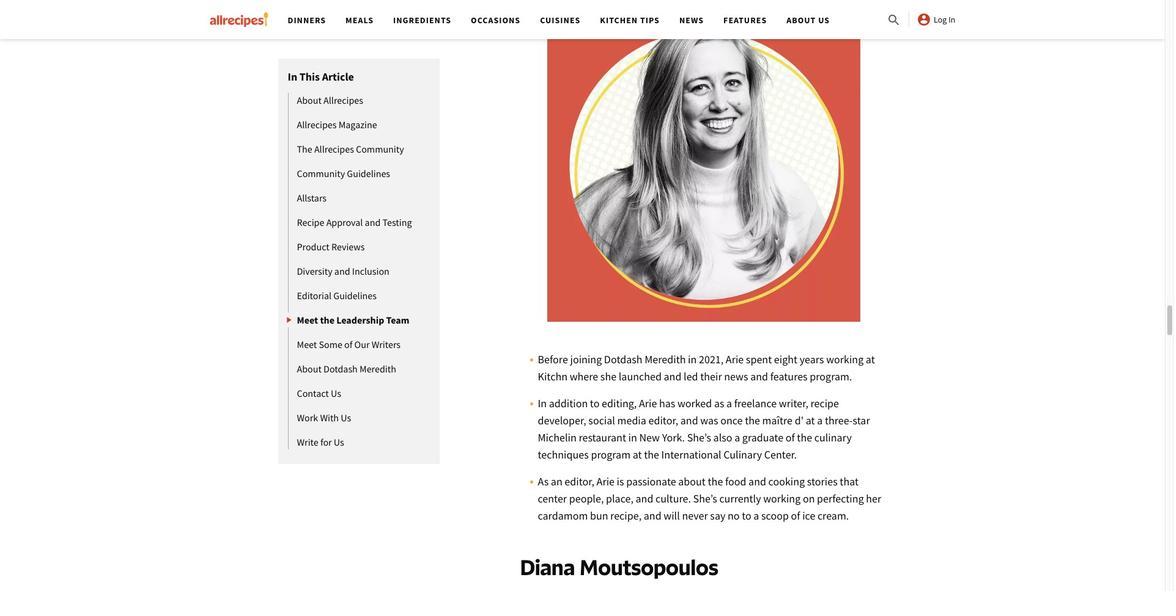 Task type: describe. For each thing, give the bounding box(es) containing it.
also
[[713, 431, 732, 445]]

about allrecipes
[[297, 94, 363, 106]]

recipe
[[811, 397, 839, 411]]

york.
[[662, 431, 685, 445]]

freelance
[[734, 397, 777, 411]]

0 horizontal spatial at
[[633, 448, 642, 462]]

recipe
[[297, 216, 324, 229]]

1 vertical spatial community
[[297, 168, 345, 180]]

community guidelines
[[297, 168, 390, 180]]

kitchn
[[538, 370, 568, 384]]

will
[[664, 509, 680, 523]]

michelin
[[538, 431, 577, 445]]

kitchen tips link
[[600, 15, 660, 26]]

allrecipes magazine
[[297, 119, 377, 131]]

culinary
[[814, 431, 852, 445]]

years
[[800, 353, 824, 367]]

about for about dotdash meredith
[[297, 363, 322, 375]]

team
[[386, 314, 409, 327]]

was
[[700, 414, 718, 428]]

contact
[[297, 388, 329, 400]]

with
[[320, 412, 339, 424]]

search image
[[887, 13, 901, 27]]

program
[[591, 448, 631, 462]]

editing,
[[602, 397, 637, 411]]

of for that
[[791, 509, 800, 523]]

meet some of our writers link
[[288, 338, 401, 352]]

three-
[[825, 414, 853, 428]]

center.
[[764, 448, 797, 462]]

new
[[639, 431, 660, 445]]

cuisines link
[[540, 15, 581, 26]]

1 horizontal spatial community
[[356, 143, 404, 155]]

as
[[538, 475, 549, 489]]

leadership
[[336, 314, 384, 327]]

recipe approval and testing link
[[288, 215, 412, 230]]

the allrecipes community link
[[288, 142, 404, 157]]

about dotdash meredith link
[[288, 362, 396, 377]]

for
[[320, 437, 332, 449]]

testing
[[382, 216, 412, 229]]

product reviews
[[297, 241, 365, 253]]

news link
[[679, 15, 704, 26]]

her
[[866, 492, 881, 506]]

about for about us
[[787, 15, 816, 26]]

the inside the as an editor, arie is passionate about the food and cooking stories that center people, place, and culture. she's currently working on perfecting her cardamom bun recipe, and will never say no to a scoop of ice cream.
[[708, 475, 723, 489]]

editorial guidelines
[[297, 290, 377, 302]]

some
[[319, 339, 342, 351]]

cream.
[[818, 509, 849, 523]]

diana moutsopoulos
[[520, 555, 718, 581]]

she's inside in addition to editing, arie has worked as a freelance writer, recipe developer, social media editor, and was once the maître d' at a three-star michelin restaurant in new york. she's also a graduate of the culinary techniques program at the international culinary center.
[[687, 431, 711, 445]]

0 horizontal spatial dotdash
[[324, 363, 358, 375]]

of for developer,
[[786, 431, 795, 445]]

0 horizontal spatial meredith
[[360, 363, 396, 375]]

at inside before joining dotdash meredith in 2021, arie spent eight years working at kitchn where she launched and led their news and features program.
[[866, 353, 875, 367]]

approval
[[326, 216, 363, 229]]

guidelines for community guidelines
[[347, 168, 390, 180]]

meet the leadership team link
[[283, 313, 409, 328]]

as
[[714, 397, 724, 411]]

arie inside in addition to editing, arie has worked as a freelance writer, recipe developer, social media editor, and was once the maître d' at a three-star michelin restaurant in new york. she's also a graduate of the culinary techniques program at the international culinary center.
[[639, 397, 657, 411]]

on
[[803, 492, 815, 506]]

tips
[[640, 15, 660, 26]]

cooking
[[768, 475, 805, 489]]

where
[[570, 370, 598, 384]]

stories
[[807, 475, 838, 489]]

the allrecipes community
[[297, 143, 404, 155]]

working inside before joining dotdash meredith in 2021, arie spent eight years working at kitchn where she launched and led their news and features program.
[[826, 353, 864, 367]]

2021,
[[699, 353, 724, 367]]

perfecting
[[817, 492, 864, 506]]

say
[[710, 509, 725, 523]]

in inside in addition to editing, arie has worked as a freelance writer, recipe developer, social media editor, and was once the maître d' at a three-star michelin restaurant in new york. she's also a graduate of the culinary techniques program at the international culinary center.
[[628, 431, 637, 445]]

restaurant
[[579, 431, 626, 445]]

social
[[588, 414, 615, 428]]

she's inside the as an editor, arie is passionate about the food and cooking stories that center people, place, and culture. she's currently working on perfecting her cardamom bun recipe, and will never say no to a scoop of ice cream.
[[693, 492, 717, 506]]

news
[[679, 15, 704, 26]]

kitchen
[[600, 15, 638, 26]]

people,
[[569, 492, 604, 506]]

dinners link
[[288, 15, 326, 26]]

never
[[682, 509, 708, 523]]

us inside "link"
[[331, 388, 341, 400]]

once
[[720, 414, 743, 428]]

ice
[[802, 509, 815, 523]]

the
[[297, 143, 312, 155]]

the down freelance
[[745, 414, 760, 428]]

is
[[617, 475, 624, 489]]

graduate
[[742, 431, 783, 445]]

recipe,
[[610, 509, 642, 523]]

editorial
[[297, 290, 331, 302]]

and left led
[[664, 370, 682, 384]]

worked
[[677, 397, 712, 411]]

meet for meet some of our writers
[[297, 339, 317, 351]]

dinners
[[288, 15, 326, 26]]

center
[[538, 492, 567, 506]]

d'
[[795, 414, 804, 428]]

meet for meet the leadership team
[[297, 314, 318, 327]]

about dotdash meredith
[[297, 363, 396, 375]]

in inside before joining dotdash meredith in 2021, arie spent eight years working at kitchn where she launched and led their news and features program.
[[688, 353, 697, 367]]

meredith inside before joining dotdash meredith in 2021, arie spent eight years working at kitchn where she launched and led their news and features program.
[[645, 353, 686, 367]]

addition
[[549, 397, 588, 411]]

news
[[724, 370, 748, 384]]

and down passionate
[[636, 492, 653, 506]]



Task type: vqa. For each thing, say whether or not it's contained in the screenshot.
working to the top
yes



Task type: locate. For each thing, give the bounding box(es) containing it.
features
[[723, 15, 767, 26]]

0 horizontal spatial editor,
[[565, 475, 594, 489]]

in left the addition
[[538, 397, 547, 411]]

1 vertical spatial in
[[288, 70, 297, 84]]

0 horizontal spatial to
[[590, 397, 600, 411]]

1 horizontal spatial to
[[742, 509, 751, 523]]

community guidelines link
[[288, 166, 390, 181]]

contact us
[[297, 388, 341, 400]]

working up program.
[[826, 353, 864, 367]]

about allrecipes link
[[288, 93, 363, 108]]

1 horizontal spatial at
[[806, 414, 815, 428]]

guidelines up meet the leadership team
[[333, 290, 377, 302]]

ingredients link
[[393, 15, 451, 26]]

at right years
[[866, 353, 875, 367]]

guidelines inside editorial guidelines link
[[333, 290, 377, 302]]

0 vertical spatial arie
[[726, 353, 744, 367]]

1 horizontal spatial meredith
[[645, 353, 686, 367]]

eight
[[774, 353, 797, 367]]

allrecipes for the
[[314, 143, 354, 155]]

led
[[684, 370, 698, 384]]

1 vertical spatial at
[[806, 414, 815, 428]]

in left new
[[628, 431, 637, 445]]

0 horizontal spatial arie
[[597, 475, 615, 489]]

to up "social"
[[590, 397, 600, 411]]

play_arrow image
[[283, 313, 293, 328]]

0 horizontal spatial community
[[297, 168, 345, 180]]

1 horizontal spatial editor,
[[648, 414, 678, 428]]

2 meet from the top
[[297, 339, 317, 351]]

techniques
[[538, 448, 589, 462]]

inclusion
[[352, 265, 389, 278]]

meals link
[[346, 15, 374, 26]]

and inside in addition to editing, arie has worked as a freelance writer, recipe developer, social media editor, and was once the maître d' at a three-star michelin restaurant in new york. she's also a graduate of the culinary techniques program at the international culinary center.
[[680, 414, 698, 428]]

guidelines for editorial guidelines
[[333, 290, 377, 302]]

the down new
[[644, 448, 659, 462]]

1 vertical spatial working
[[763, 492, 801, 506]]

1 vertical spatial meet
[[297, 339, 317, 351]]

1 vertical spatial about
[[297, 94, 322, 106]]

launched
[[619, 370, 662, 384]]

arie left has
[[639, 397, 657, 411]]

allrecipes for about
[[324, 94, 363, 106]]

allrecipes down about allrecipes link
[[297, 119, 337, 131]]

0 vertical spatial community
[[356, 143, 404, 155]]

about
[[787, 15, 816, 26], [297, 94, 322, 106], [297, 363, 322, 375]]

of inside the as an editor, arie is passionate about the food and cooking stories that center people, place, and culture. she's currently working on perfecting her cardamom bun recipe, and will never say no to a scoop of ice cream.
[[791, 509, 800, 523]]

reviews
[[331, 241, 365, 253]]

community down magazine
[[356, 143, 404, 155]]

working down cooking
[[763, 492, 801, 506]]

recipe approval and testing
[[297, 216, 412, 229]]

diversity
[[297, 265, 332, 278]]

1 vertical spatial guidelines
[[333, 290, 377, 302]]

in addition to editing, arie has worked as a freelance writer, recipe developer, social media editor, and was once the maître d' at a three-star michelin restaurant in new york. she's also a graduate of the culinary techniques program at the international culinary center.
[[538, 397, 870, 462]]

of left our
[[344, 339, 352, 351]]

community up allstars
[[297, 168, 345, 180]]

of inside in addition to editing, arie has worked as a freelance writer, recipe developer, social media editor, and was once the maître d' at a three-star michelin restaurant in new york. she's also a graduate of the culinary techniques program at the international culinary center.
[[786, 431, 795, 445]]

dotdash
[[604, 353, 642, 367], [324, 363, 358, 375]]

a down recipe
[[817, 414, 823, 428]]

2 vertical spatial allrecipes
[[314, 143, 354, 155]]

2 vertical spatial arie
[[597, 475, 615, 489]]

meredith down "writers"
[[360, 363, 396, 375]]

and inside diversity and inclusion "link"
[[334, 265, 350, 278]]

in inside in addition to editing, arie has worked as a freelance writer, recipe developer, social media editor, and was once the maître d' at a three-star michelin restaurant in new york. she's also a graduate of the culinary techniques program at the international culinary center.
[[538, 397, 547, 411]]

about for about allrecipes
[[297, 94, 322, 106]]

arie
[[726, 353, 744, 367], [639, 397, 657, 411], [597, 475, 615, 489]]

guidelines
[[347, 168, 390, 180], [333, 290, 377, 302]]

writers
[[372, 339, 401, 351]]

ingredients
[[393, 15, 451, 26]]

product
[[297, 241, 329, 253]]

in left the this
[[288, 70, 297, 84]]

navigation containing dinners
[[278, 0, 887, 39]]

0 vertical spatial meet
[[297, 314, 318, 327]]

dotdash up she on the bottom of page
[[604, 353, 642, 367]]

and left testing
[[365, 216, 381, 229]]

0 vertical spatial working
[[826, 353, 864, 367]]

about us
[[787, 15, 830, 26]]

1 horizontal spatial in
[[688, 353, 697, 367]]

to inside the as an editor, arie is passionate about the food and cooking stories that center people, place, and culture. she's currently working on perfecting her cardamom bun recipe, and will never say no to a scoop of ice cream.
[[742, 509, 751, 523]]

allrecipes magazine link
[[288, 117, 377, 132]]

before joining dotdash meredith in 2021, arie spent eight years working at kitchn where she launched and led their news and features program.
[[538, 353, 875, 384]]

write
[[297, 437, 318, 449]]

work
[[297, 412, 318, 424]]

2 horizontal spatial in
[[949, 14, 955, 25]]

a right the "as"
[[727, 397, 732, 411]]

1 vertical spatial to
[[742, 509, 751, 523]]

currently
[[719, 492, 761, 506]]

spent
[[746, 353, 772, 367]]

0 horizontal spatial in
[[628, 431, 637, 445]]

allrecipes down allrecipes magazine link
[[314, 143, 354, 155]]

2 horizontal spatial arie
[[726, 353, 744, 367]]

1 vertical spatial of
[[786, 431, 795, 445]]

0 vertical spatial guidelines
[[347, 168, 390, 180]]

dotdash down meet some of our writers link
[[324, 363, 358, 375]]

0 vertical spatial allrecipes
[[324, 94, 363, 106]]

meet inside meet some of our writers link
[[297, 339, 317, 351]]

meet the leadership team
[[297, 314, 409, 327]]

0 vertical spatial at
[[866, 353, 875, 367]]

1 meet from the top
[[297, 314, 318, 327]]

no
[[728, 509, 740, 523]]

about
[[678, 475, 706, 489]]

0 horizontal spatial in
[[288, 70, 297, 84]]

of down d'
[[786, 431, 795, 445]]

arie left is
[[597, 475, 615, 489]]

write for us link
[[288, 435, 344, 450]]

in up led
[[688, 353, 697, 367]]

write for us
[[297, 437, 344, 449]]

arie up news
[[726, 353, 744, 367]]

community
[[356, 143, 404, 155], [297, 168, 345, 180]]

2 vertical spatial of
[[791, 509, 800, 523]]

and down the worked on the right of page
[[680, 414, 698, 428]]

and right food
[[749, 475, 766, 489]]

meredith up launched
[[645, 353, 686, 367]]

about right features
[[787, 15, 816, 26]]

at down new
[[633, 448, 642, 462]]

0 vertical spatial she's
[[687, 431, 711, 445]]

occasions
[[471, 15, 520, 26]]

about down the this
[[297, 94, 322, 106]]

guidelines down the allrecipes community
[[347, 168, 390, 180]]

meet inside the meet the leadership team link
[[297, 314, 318, 327]]

1 horizontal spatial in
[[538, 397, 547, 411]]

0 vertical spatial editor,
[[648, 414, 678, 428]]

0 vertical spatial in
[[688, 353, 697, 367]]

their
[[700, 370, 722, 384]]

0 vertical spatial of
[[344, 339, 352, 351]]

the up some in the bottom left of the page
[[320, 314, 334, 327]]

account image
[[917, 12, 931, 27]]

she's up never
[[693, 492, 717, 506]]

navigation
[[278, 0, 887, 39]]

about us link
[[787, 15, 830, 26]]

0 vertical spatial to
[[590, 397, 600, 411]]

2 vertical spatial at
[[633, 448, 642, 462]]

and up editorial guidelines on the left of the page
[[334, 265, 350, 278]]

the down d'
[[797, 431, 812, 445]]

she's up international
[[687, 431, 711, 445]]

at right d'
[[806, 414, 815, 428]]

maître
[[762, 414, 793, 428]]

2 vertical spatial in
[[538, 397, 547, 411]]

to inside in addition to editing, arie has worked as a freelance writer, recipe developer, social media editor, and was once the maître d' at a three-star michelin restaurant in new york. she's also a graduate of the culinary techniques program at the international culinary center.
[[590, 397, 600, 411]]

and left 'will'
[[644, 509, 661, 523]]

meet left some in the bottom left of the page
[[297, 339, 317, 351]]

about up contact
[[297, 363, 322, 375]]

allstars
[[297, 192, 327, 204]]

2 horizontal spatial at
[[866, 353, 875, 367]]

dotdash inside before joining dotdash meredith in 2021, arie spent eight years working at kitchn where she launched and led their news and features program.
[[604, 353, 642, 367]]

log in link
[[917, 12, 955, 27]]

moutsopoulos
[[579, 555, 718, 581]]

joining
[[570, 353, 602, 367]]

to right no
[[742, 509, 751, 523]]

diana
[[520, 555, 575, 581]]

work with us link
[[288, 411, 351, 426]]

working inside the as an editor, arie is passionate about the food and cooking stories that center people, place, and culture. she's currently working on perfecting her cardamom bun recipe, and will never say no to a scoop of ice cream.
[[763, 492, 801, 506]]

and down spent
[[750, 370, 768, 384]]

editor, down has
[[648, 414, 678, 428]]

of left the ice at the bottom right of the page
[[791, 509, 800, 523]]

editor, inside the as an editor, arie is passionate about the food and cooking stories that center people, place, and culture. she's currently working on perfecting her cardamom bun recipe, and will never say no to a scoop of ice cream.
[[565, 475, 594, 489]]

0 horizontal spatial working
[[763, 492, 801, 506]]

1 vertical spatial allrecipes
[[297, 119, 337, 131]]

in this article
[[288, 70, 354, 84]]

1 vertical spatial editor,
[[565, 475, 594, 489]]

meet right play_arrow image
[[297, 314, 318, 327]]

0 vertical spatial about
[[787, 15, 816, 26]]

meals
[[346, 15, 374, 26]]

a left scoop
[[754, 509, 759, 523]]

our
[[354, 339, 370, 351]]

0 vertical spatial in
[[949, 14, 955, 25]]

1 horizontal spatial arie
[[639, 397, 657, 411]]

in for in this article
[[288, 70, 297, 84]]

magazine
[[339, 119, 377, 131]]

editor, up people,
[[565, 475, 594, 489]]

in
[[688, 353, 697, 367], [628, 431, 637, 445]]

us
[[818, 15, 830, 26], [331, 388, 341, 400], [341, 412, 351, 424], [334, 437, 344, 449]]

2 vertical spatial about
[[297, 363, 322, 375]]

article
[[322, 70, 354, 84]]

she
[[600, 370, 616, 384]]

and inside recipe approval and testing link
[[365, 216, 381, 229]]

1 horizontal spatial working
[[826, 353, 864, 367]]

editor, inside in addition to editing, arie has worked as a freelance writer, recipe developer, social media editor, and was once the maître d' at a three-star michelin restaurant in new york. she's also a graduate of the culinary techniques program at the international culinary center.
[[648, 414, 678, 428]]

a right also
[[735, 431, 740, 445]]

the left food
[[708, 475, 723, 489]]

that
[[840, 475, 859, 489]]

us inside navigation
[[818, 15, 830, 26]]

allrecipes down the article
[[324, 94, 363, 106]]

writer,
[[779, 397, 808, 411]]

international
[[661, 448, 721, 462]]

work with us
[[297, 412, 351, 424]]

1 horizontal spatial dotdash
[[604, 353, 642, 367]]

meet
[[297, 314, 318, 327], [297, 339, 317, 351]]

1 vertical spatial she's
[[693, 492, 717, 506]]

culinary
[[724, 448, 762, 462]]

culture.
[[656, 492, 691, 506]]

a inside the as an editor, arie is passionate about the food and cooking stories that center people, place, and culture. she's currently working on perfecting her cardamom bun recipe, and will never say no to a scoop of ice cream.
[[754, 509, 759, 523]]

1 vertical spatial arie
[[639, 397, 657, 411]]

log
[[934, 14, 947, 25]]

at
[[866, 353, 875, 367], [806, 414, 815, 428], [633, 448, 642, 462]]

developer,
[[538, 414, 586, 428]]

in right the log
[[949, 14, 955, 25]]

in for in addition to editing, arie has worked as a freelance writer, recipe developer, social media editor, and was once the maître d' at a three-star michelin restaurant in new york. she's also a graduate of the culinary techniques program at the international culinary center.
[[538, 397, 547, 411]]

guidelines inside community guidelines link
[[347, 168, 390, 180]]

home image
[[209, 12, 268, 27]]

1 vertical spatial in
[[628, 431, 637, 445]]

star
[[853, 414, 870, 428]]

arie inside the as an editor, arie is passionate about the food and cooking stories that center people, place, and culture. she's currently working on perfecting her cardamom bun recipe, and will never say no to a scoop of ice cream.
[[597, 475, 615, 489]]

ariel knutson image
[[547, 9, 860, 322]]

arie inside before joining dotdash meredith in 2021, arie spent eight years working at kitchn where she launched and led their news and features program.
[[726, 353, 744, 367]]



